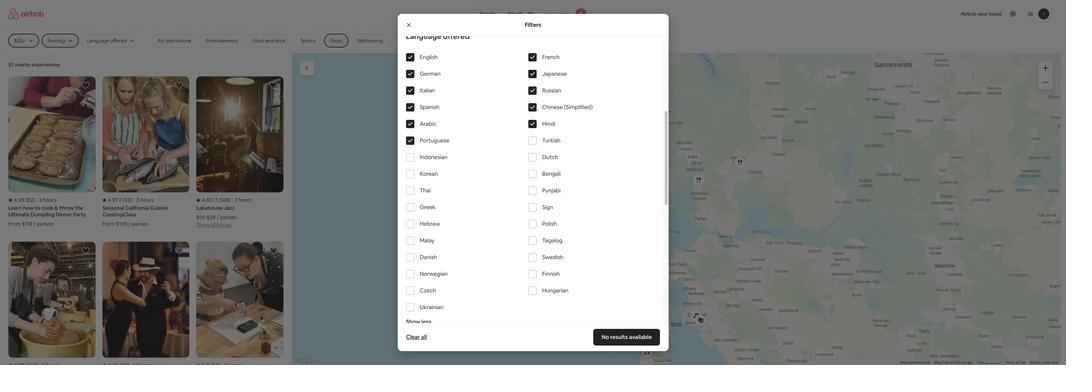Task type: locate. For each thing, give the bounding box(es) containing it.
add to wishlist image for learn how to cook & throw the ultimate dumpling dinner party group
[[81, 81, 90, 90]]

0 vertical spatial show
[[197, 222, 210, 228]]

malay
[[420, 237, 435, 244]]

hindi
[[543, 120, 556, 128]]

hours for how
[[43, 197, 57, 203]]

1 horizontal spatial show
[[406, 318, 421, 326]]

nov 15 – 30
[[508, 11, 534, 17]]

· inside seasonal california cuisine cookingclass group
[[134, 197, 135, 203]]

30
[[528, 11, 534, 17]]

portuguese
[[420, 137, 450, 144]]

1 horizontal spatial person
[[132, 221, 149, 227]]

all right clear
[[421, 334, 427, 341]]

1 · from the left
[[37, 197, 38, 203]]

outdoors
[[458, 38, 478, 44]]

nov
[[508, 11, 518, 17]]

1 horizontal spatial hours
[[140, 197, 154, 203]]

finnish
[[543, 270, 560, 278]]

from
[[8, 221, 21, 227], [102, 221, 115, 227]]

2 and from the left
[[265, 38, 274, 44]]

show down $35
[[197, 222, 210, 228]]

3 inside learn how to cook & throw the ultimate dumpling dinner party group
[[39, 197, 42, 203]]

add to wishlist image for pottery in the mission group
[[81, 247, 90, 255]]

and inside art and culture button
[[166, 38, 174, 44]]

food
[[253, 38, 264, 44]]

person down dumpling
[[37, 221, 54, 227]]

4.97
[[108, 197, 119, 203]]

person inside learn how to cook & throw the ultimate dumpling dinner party from $118 / person
[[37, 221, 54, 227]]

0 horizontal spatial show
[[197, 222, 210, 228]]

2 horizontal spatial and
[[448, 38, 457, 44]]

km
[[980, 361, 985, 365]]

thai
[[420, 187, 431, 194]]

no results available
[[602, 334, 652, 341]]

2 horizontal spatial ·
[[232, 197, 233, 203]]

· 3 hours for to
[[37, 197, 57, 203]]

4.98 out of 5 average rating,  513 reviews image
[[8, 362, 38, 365]]

the
[[75, 205, 83, 211]]

hours up "cook"
[[43, 197, 57, 203]]

lakehouse
[[197, 205, 223, 211]]

/ inside learn how to cook & throw the ultimate dumpling dinner party from $118 / person
[[33, 221, 36, 227]]

2 horizontal spatial person
[[220, 214, 237, 221]]

4.73 out of 5 average rating,  96 reviews image
[[102, 362, 129, 365]]

–
[[524, 11, 527, 17]]

show left less
[[406, 318, 421, 326]]

terms of use
[[1006, 361, 1026, 365]]

Sports button
[[295, 34, 321, 48]]

english
[[420, 54, 438, 61]]

from left '$109'
[[102, 221, 115, 227]]

from inside learn how to cook & throw the ultimate dumpling dinner party from $118 / person
[[8, 221, 21, 227]]

of
[[1017, 361, 1020, 365]]

· for (153)
[[134, 197, 135, 203]]

party
[[73, 211, 86, 218]]

terms
[[1006, 361, 1016, 365]]

chinese (simplified)
[[543, 104, 593, 111]]

data
[[943, 361, 950, 365]]

0 horizontal spatial add to wishlist image
[[175, 81, 184, 90]]

person up prices
[[220, 214, 237, 221]]

seasonal california cuisine cookingclass from $109 / person
[[102, 205, 168, 227]]

0 vertical spatial all
[[211, 222, 216, 228]]

hours for jazz
[[239, 197, 252, 203]]

hours right "2"
[[239, 197, 252, 203]]

and left drink
[[265, 38, 274, 44]]

tagalog
[[543, 237, 563, 244]]

3 up california on the bottom left of the page
[[136, 197, 139, 203]]

nearby
[[15, 62, 31, 68]]

· right the (82)
[[37, 197, 38, 203]]

· inside the lakehouse jazz group
[[232, 197, 233, 203]]

2 horizontal spatial /
[[217, 214, 219, 221]]

nature and outdoors
[[432, 38, 478, 44]]

4.83 (1,568)
[[202, 197, 231, 203]]

· inside learn how to cook & throw the ultimate dumpling dinner party group
[[37, 197, 38, 203]]

5.0 out of 5 average rating,  14 reviews image
[[197, 362, 220, 365]]

2 horizontal spatial hours
[[239, 197, 252, 203]]

prices
[[217, 222, 232, 228]]

from down the ultimate
[[8, 221, 21, 227]]

· for (82)
[[37, 197, 38, 203]]

0 horizontal spatial all
[[211, 222, 216, 228]]

arabic
[[420, 120, 437, 128]]

· 3 hours up "cook"
[[37, 197, 57, 203]]

from inside seasonal california cuisine cookingclass from $109 / person
[[102, 221, 115, 227]]

· left "2"
[[232, 197, 233, 203]]

all down $28
[[211, 222, 216, 228]]

3 · from the left
[[232, 197, 233, 203]]

· 3 hours inside learn how to cook & throw the ultimate dumpling dinner party group
[[37, 197, 57, 203]]

report a map error link
[[1031, 361, 1060, 365]]

1 horizontal spatial add to wishlist image
[[269, 81, 278, 90]]

and
[[166, 38, 174, 44], [265, 38, 274, 44], [448, 38, 457, 44]]

· 3 hours up california on the bottom left of the page
[[134, 197, 154, 203]]

5 km button
[[976, 361, 1004, 365]]

2 from from the left
[[102, 221, 115, 227]]

hours inside the lakehouse jazz group
[[239, 197, 252, 203]]

show
[[197, 222, 210, 228], [406, 318, 421, 326]]

3
[[39, 197, 42, 203], [136, 197, 139, 203]]

(153)
[[120, 197, 132, 203]]

1 vertical spatial all
[[421, 334, 427, 341]]

greek
[[420, 204, 436, 211]]

filters dialog
[[398, 14, 669, 351]]

and right art
[[166, 38, 174, 44]]

1 hours from the left
[[43, 197, 57, 203]]

· 3 hours inside seasonal california cuisine cookingclass group
[[134, 197, 154, 203]]

3 hours from the left
[[239, 197, 252, 203]]

add to wishlist image for 3 hours
[[175, 81, 184, 90]]

none search field containing nearby
[[472, 6, 590, 22]]

1 add to wishlist image from the left
[[175, 81, 184, 90]]

2 add to wishlist image from the left
[[269, 81, 278, 90]]

all inside "lakehouse jazz $35 $28 / person show all prices"
[[211, 222, 216, 228]]

to
[[35, 205, 40, 211]]

1 horizontal spatial · 3 hours
[[134, 197, 154, 203]]

nature
[[432, 38, 447, 44]]

map
[[935, 361, 942, 365]]

person inside seasonal california cuisine cookingclass from $109 / person
[[132, 221, 149, 227]]

0 horizontal spatial · 3 hours
[[37, 197, 57, 203]]

0 horizontal spatial from
[[8, 221, 21, 227]]

/ right $28
[[217, 214, 219, 221]]

0 horizontal spatial person
[[37, 221, 54, 227]]

1 horizontal spatial all
[[421, 334, 427, 341]]

person down california on the bottom left of the page
[[132, 221, 149, 227]]

seasonal
[[102, 205, 124, 211]]

hours up california on the bottom left of the page
[[140, 197, 154, 203]]

map data ©2023 google
[[935, 361, 973, 365]]

1 from from the left
[[8, 221, 21, 227]]

add to wishlist image
[[175, 81, 184, 90], [269, 81, 278, 90]]

3 for 4.97 (153)
[[136, 197, 139, 203]]

2 hours from the left
[[140, 197, 154, 203]]

and inside nature and outdoors button
[[448, 38, 457, 44]]

guests
[[556, 11, 571, 17]]

hours inside learn how to cook & throw the ultimate dumpling dinner party group
[[43, 197, 57, 203]]

art
[[158, 38, 165, 44]]

keyboard shortcuts
[[901, 361, 931, 365]]

create custom jewelry in a guided workshop group
[[197, 242, 284, 365]]

sign
[[543, 204, 554, 211]]

1 · 3 hours from the left
[[37, 197, 57, 203]]

1 vertical spatial show
[[406, 318, 421, 326]]

add to wishlist image inside seasonal california cuisine cookingclass group
[[175, 81, 184, 90]]

add to wishlist image
[[81, 81, 90, 90], [81, 247, 90, 255], [175, 247, 184, 255], [269, 247, 278, 255]]

google image
[[294, 356, 317, 365]]

2 · from the left
[[134, 197, 135, 203]]

hours inside seasonal california cuisine cookingclass group
[[140, 197, 154, 203]]

· 2 hours
[[232, 197, 252, 203]]

3 inside seasonal california cuisine cookingclass group
[[136, 197, 139, 203]]

use
[[1021, 361, 1026, 365]]

add to wishlist image inside the lakehouse jazz group
[[269, 81, 278, 90]]

3 and from the left
[[448, 38, 457, 44]]

all
[[211, 222, 216, 228], [421, 334, 427, 341]]

0 horizontal spatial 3
[[39, 197, 42, 203]]

1 horizontal spatial 3
[[136, 197, 139, 203]]

hours for california
[[140, 197, 154, 203]]

experiences
[[32, 62, 60, 68]]

· right the (153)
[[134, 197, 135, 203]]

learn
[[8, 205, 22, 211]]

1 3 from the left
[[39, 197, 42, 203]]

person inside "lakehouse jazz $35 $28 / person show all prices"
[[220, 214, 237, 221]]

· 3 hours for cuisine
[[134, 197, 154, 203]]

keyboard shortcuts button
[[901, 361, 931, 365]]

offered
[[443, 31, 470, 41]]

1 horizontal spatial and
[[265, 38, 274, 44]]

2 · 3 hours from the left
[[134, 197, 154, 203]]

1 horizontal spatial /
[[129, 221, 131, 227]]

1 horizontal spatial from
[[102, 221, 115, 227]]

and right "nature"
[[448, 38, 457, 44]]

0 horizontal spatial hours
[[43, 197, 57, 203]]

5 km
[[978, 361, 986, 365]]

nearby
[[480, 11, 497, 17]]

1 and from the left
[[166, 38, 174, 44]]

google map
showing 24 experiences. region
[[292, 53, 1062, 365]]

3 for 4.99 (82)
[[39, 197, 42, 203]]

57
[[8, 62, 14, 68]]

2
[[235, 197, 238, 203]]

cookingclass
[[102, 211, 136, 218]]

0 horizontal spatial and
[[166, 38, 174, 44]]

report
[[1031, 361, 1041, 365]]

· 3 hours
[[37, 197, 57, 203], [134, 197, 154, 203]]

0 horizontal spatial /
[[33, 221, 36, 227]]

None search field
[[472, 6, 590, 22]]

language
[[406, 31, 442, 41]]

nov 15 – 30 button
[[503, 6, 540, 22]]

and inside food and drink button
[[265, 38, 274, 44]]

map
[[1045, 361, 1051, 365]]

1 horizontal spatial ·
[[134, 197, 135, 203]]

chinese
[[543, 104, 563, 111]]

·
[[37, 197, 38, 203], [134, 197, 135, 203], [232, 197, 233, 203]]

2 3 from the left
[[136, 197, 139, 203]]

dinner and live music, flamenco fusion in a former speakeasy group
[[102, 242, 190, 365]]

/ inside seasonal california cuisine cookingclass from $109 / person
[[129, 221, 131, 227]]

0 horizontal spatial ·
[[37, 197, 38, 203]]

· for (1,568)
[[232, 197, 233, 203]]

/ right "$118"
[[33, 221, 36, 227]]

all inside clear all button
[[421, 334, 427, 341]]

3 up to
[[39, 197, 42, 203]]

/ right '$109'
[[129, 221, 131, 227]]

hungarian
[[543, 287, 569, 294]]

art and culture
[[158, 38, 191, 44]]



Task type: vqa. For each thing, say whether or not it's contained in the screenshot.
Entertainment
yes



Task type: describe. For each thing, give the bounding box(es) containing it.
and for art
[[166, 38, 174, 44]]

no results available link
[[594, 329, 661, 346]]

add to wishlist image for dinner and live music, flamenco fusion in a former speakeasy group at bottom
[[175, 247, 184, 255]]

drink
[[275, 38, 286, 44]]

filters
[[525, 21, 542, 28]]

clear all
[[406, 334, 427, 341]]

bengali
[[543, 170, 561, 178]]

japanese
[[543, 70, 567, 78]]

available
[[630, 334, 652, 341]]

add guests
[[545, 11, 571, 17]]

korean
[[420, 170, 438, 178]]

sightseeing
[[357, 38, 383, 44]]

add to wishlist image for 'create custom jewelry in a guided workshop' group
[[269, 247, 278, 255]]

california
[[125, 205, 149, 211]]

Tours button
[[324, 34, 348, 48]]

©2023
[[951, 361, 962, 365]]

4.99 (82)
[[14, 197, 35, 203]]

zoom out image
[[1044, 80, 1049, 85]]

terms of use link
[[1006, 361, 1026, 365]]

15
[[519, 11, 523, 17]]

Nature and outdoors button
[[426, 34, 484, 48]]

lakehouse jazz group
[[197, 76, 284, 228]]

&
[[55, 205, 58, 211]]

jazz
[[224, 205, 235, 211]]

profile element
[[598, 0, 1053, 28]]

danish
[[420, 254, 437, 261]]

entertainment
[[206, 38, 238, 44]]

4.97 (153)
[[108, 197, 132, 203]]

show inside "lakehouse jazz $35 $28 / person show all prices"
[[197, 222, 210, 228]]

cook
[[41, 205, 54, 211]]

$118
[[22, 221, 32, 227]]

culture
[[176, 38, 191, 44]]

sports
[[301, 38, 316, 44]]

clear all button
[[403, 331, 431, 345]]

language offered
[[406, 31, 470, 41]]

clear
[[406, 334, 420, 341]]

learn how to cook & throw the ultimate dumpling dinner party from $118 / person
[[8, 205, 86, 227]]

polish
[[543, 220, 557, 228]]

ukrainian
[[420, 304, 444, 311]]

/ inside "lakehouse jazz $35 $28 / person show all prices"
[[217, 214, 219, 221]]

zoom in image
[[1044, 65, 1049, 71]]

Food and drink button
[[247, 34, 292, 48]]

tours
[[330, 38, 342, 44]]

how
[[23, 205, 34, 211]]

throw
[[59, 205, 74, 211]]

less
[[422, 318, 432, 326]]

and for nature
[[448, 38, 457, 44]]

report a map error
[[1031, 361, 1060, 365]]

(1,568)
[[214, 197, 231, 203]]

spanish
[[420, 104, 440, 111]]

learn how to cook & throw the ultimate dumpling dinner party group
[[8, 76, 95, 227]]

add to wishlist image for 2 hours
[[269, 81, 278, 90]]

lakehouse jazz $35 $28 / person show all prices
[[197, 205, 237, 228]]

results
[[611, 334, 628, 341]]

pottery in the mission group
[[8, 242, 95, 365]]

shortcuts
[[916, 361, 931, 365]]

turkish
[[543, 137, 561, 144]]

no
[[602, 334, 610, 341]]

norwegian
[[420, 270, 448, 278]]

Sightseeing button
[[351, 34, 389, 48]]

and for food
[[265, 38, 274, 44]]

show less
[[406, 318, 432, 326]]

(82)
[[26, 197, 35, 203]]

ultimate
[[8, 211, 30, 218]]

4.99 out of 5 average rating,  82 reviews image
[[8, 197, 35, 203]]

4.83 out of 5 average rating,  1,568 reviews image
[[197, 197, 231, 203]]

wellness
[[398, 38, 417, 44]]

Art and culture button
[[152, 34, 197, 48]]

dumpling
[[31, 211, 55, 218]]

4.97 out of 5 average rating,  153 reviews image
[[102, 197, 132, 203]]

show inside filters dialog
[[406, 318, 421, 326]]

Wellness button
[[392, 34, 423, 48]]

dutch
[[543, 154, 558, 161]]

hebrew
[[420, 220, 440, 228]]

food and drink
[[253, 38, 286, 44]]

nearby button
[[472, 6, 503, 22]]

czech
[[420, 287, 436, 294]]

4.83
[[202, 197, 213, 203]]

add
[[545, 11, 555, 17]]

a
[[1042, 361, 1044, 365]]

keyboard
[[901, 361, 915, 365]]

Entertainment button
[[200, 34, 244, 48]]

russian
[[543, 87, 562, 94]]

$28
[[207, 214, 216, 221]]

punjabi
[[543, 187, 561, 194]]

(simplified)
[[564, 104, 593, 111]]

dinner
[[56, 211, 72, 218]]

seasonal california cuisine cookingclass group
[[102, 76, 190, 227]]

$109
[[116, 221, 127, 227]]

german
[[420, 70, 441, 78]]

5
[[978, 361, 980, 365]]

4.99
[[14, 197, 24, 203]]

google
[[962, 361, 973, 365]]

show less button
[[406, 318, 432, 326]]



